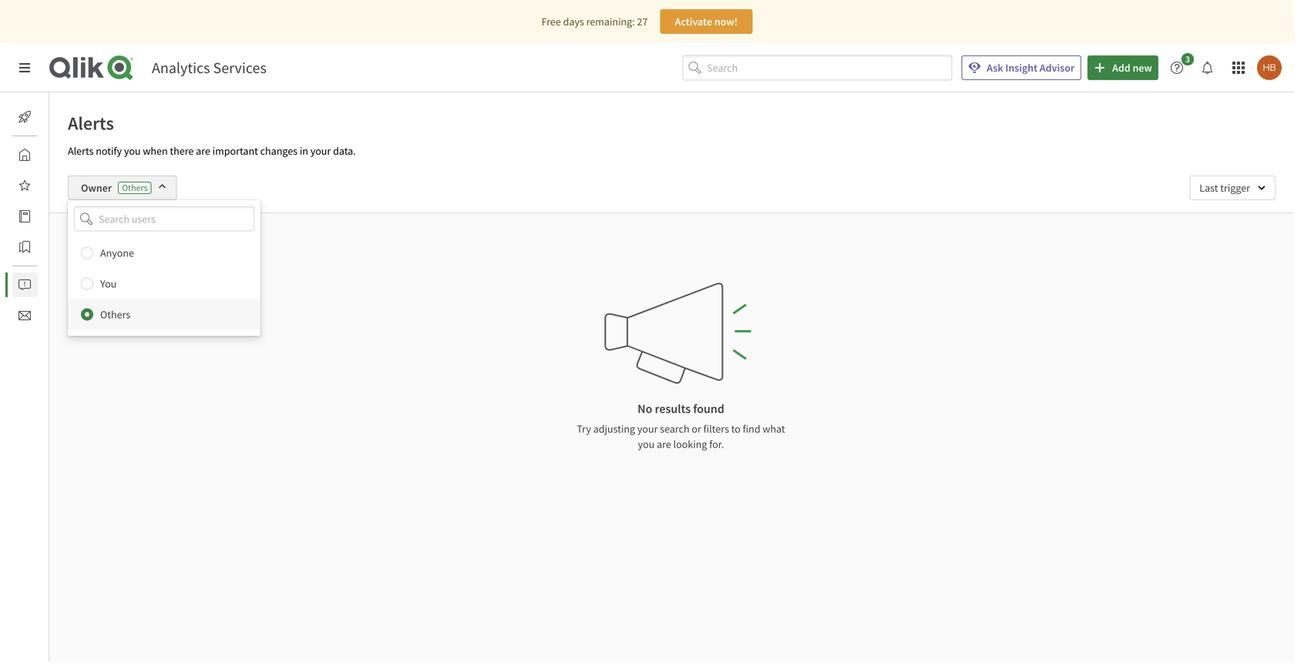 Task type: describe. For each thing, give the bounding box(es) containing it.
no results found try adjusting your search or filters to find what you are looking for.
[[577, 402, 785, 452]]

when
[[143, 144, 168, 158]]

favorites image
[[19, 180, 31, 192]]

by
[[113, 238, 124, 252]]

found
[[693, 402, 725, 417]]

ask insight advisor button
[[961, 56, 1082, 80]]

for.
[[709, 438, 724, 452]]

now!
[[714, 15, 738, 29]]

0 horizontal spatial your
[[310, 144, 331, 158]]

others inside owner option group
[[100, 308, 130, 322]]

to
[[731, 422, 741, 436]]

owner option group
[[68, 238, 261, 330]]

looking
[[673, 438, 707, 452]]

what
[[763, 422, 785, 436]]

there
[[170, 144, 194, 158]]

no
[[638, 402, 652, 417]]

alerts image
[[19, 279, 31, 291]]

your inside no results found try adjusting your search or filters to find what you are looking for.
[[637, 422, 658, 436]]

collections image
[[19, 241, 31, 254]]

free days remaining: 27
[[542, 15, 648, 29]]

ask
[[987, 61, 1003, 75]]

activate now! link
[[660, 9, 753, 34]]

others
[[126, 238, 156, 252]]

are inside no results found try adjusting your search or filters to find what you are looking for.
[[657, 438, 671, 452]]

add
[[1112, 61, 1131, 75]]

0 vertical spatial others
[[122, 182, 148, 194]]

last trigger
[[1200, 181, 1250, 195]]

alerts notify you when there are important changes in your data.
[[68, 144, 356, 158]]

ask insight advisor
[[987, 61, 1075, 75]]

home
[[49, 148, 77, 162]]

activate now!
[[675, 15, 738, 29]]

analytics
[[152, 58, 210, 77]]

0 vertical spatial you
[[124, 144, 141, 158]]

Last trigger field
[[1190, 176, 1276, 200]]

new
[[1133, 61, 1152, 75]]

days
[[563, 15, 584, 29]]

3
[[1185, 53, 1190, 65]]

services
[[213, 58, 267, 77]]

or
[[692, 422, 701, 436]]

insight
[[1006, 61, 1038, 75]]

results
[[655, 402, 691, 417]]

filters region
[[49, 163, 1294, 337]]

activate
[[675, 15, 712, 29]]



Task type: vqa. For each thing, say whether or not it's contained in the screenshot.
list box on the top right of the page within filters region
no



Task type: locate. For each thing, give the bounding box(es) containing it.
important
[[213, 144, 258, 158]]

advisor
[[1040, 61, 1075, 75]]

1 horizontal spatial are
[[657, 438, 671, 452]]

others right owner
[[122, 182, 148, 194]]

1 vertical spatial are
[[657, 438, 671, 452]]

add new
[[1112, 61, 1152, 75]]

remaining:
[[586, 15, 635, 29]]

last
[[1200, 181, 1218, 195]]

home link
[[12, 143, 77, 167]]

0 horizontal spatial are
[[196, 144, 210, 158]]

find
[[743, 422, 761, 436]]

free
[[542, 15, 561, 29]]

your right in on the top left of page
[[310, 144, 331, 158]]

howard brown image
[[1257, 56, 1282, 80]]

0 vertical spatial alerts
[[68, 112, 114, 135]]

you inside no results found try adjusting your search or filters to find what you are looking for.
[[638, 438, 655, 452]]

add new button
[[1088, 56, 1159, 80]]

your down "no"
[[637, 422, 658, 436]]

you
[[100, 277, 117, 291]]

try
[[577, 422, 591, 436]]

anyone
[[100, 246, 134, 260]]

owned by others
[[78, 238, 156, 252]]

you down "no"
[[638, 438, 655, 452]]

are
[[196, 144, 210, 158], [657, 438, 671, 452]]

owner
[[81, 181, 112, 195]]

catalog
[[49, 210, 84, 224]]

adjusting
[[593, 422, 635, 436]]

1 vertical spatial your
[[637, 422, 658, 436]]

in
[[300, 144, 308, 158]]

you
[[124, 144, 141, 158], [638, 438, 655, 452]]

None field
[[68, 207, 261, 232]]

alerts
[[68, 112, 114, 135], [68, 144, 94, 158], [49, 278, 75, 292]]

alerts link
[[12, 273, 75, 298]]

open sidebar menu image
[[19, 62, 31, 74]]

owned by others button
[[68, 232, 175, 258]]

others
[[122, 182, 148, 194], [100, 308, 130, 322]]

Search text field
[[707, 55, 952, 80]]

alerts inside navigation pane element
[[49, 278, 75, 292]]

alerts up notify at the top
[[68, 112, 114, 135]]

are down search
[[657, 438, 671, 452]]

analytics services element
[[152, 58, 267, 77]]

your
[[310, 144, 331, 158], [637, 422, 658, 436]]

you left when
[[124, 144, 141, 158]]

filters
[[704, 422, 729, 436]]

analytics services
[[152, 58, 267, 77]]

0 horizontal spatial you
[[124, 144, 141, 158]]

2 vertical spatial alerts
[[49, 278, 75, 292]]

1 vertical spatial you
[[638, 438, 655, 452]]

navigation pane element
[[0, 99, 84, 335]]

are right there
[[196, 144, 210, 158]]

0 vertical spatial are
[[196, 144, 210, 158]]

27
[[637, 15, 648, 29]]

alerts left notify at the top
[[68, 144, 94, 158]]

alerts right alerts icon
[[49, 278, 75, 292]]

catalog link
[[12, 204, 84, 229]]

owned
[[78, 238, 111, 252]]

1 vertical spatial others
[[100, 308, 130, 322]]

1 horizontal spatial you
[[638, 438, 655, 452]]

0 vertical spatial your
[[310, 144, 331, 158]]

3 button
[[1165, 53, 1199, 80]]

Search users text field
[[96, 207, 236, 232]]

others down you
[[100, 308, 130, 322]]

notify
[[96, 144, 122, 158]]

subscriptions image
[[19, 310, 31, 322]]

changes
[[260, 144, 298, 158]]

searchbar element
[[682, 55, 952, 80]]

1 horizontal spatial your
[[637, 422, 658, 436]]

search
[[660, 422, 690, 436]]

data.
[[333, 144, 356, 158]]

trigger
[[1220, 181, 1250, 195]]

1 vertical spatial alerts
[[68, 144, 94, 158]]



